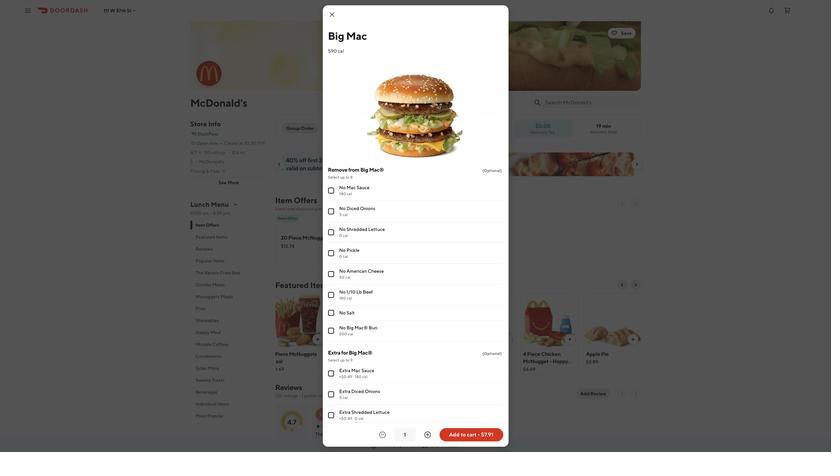 Task type: vqa. For each thing, say whether or not it's contained in the screenshot.
"valid"
yes



Task type: describe. For each thing, give the bounding box(es) containing it.
reviews for reviews
[[196, 247, 213, 252]]

1
[[302, 394, 304, 399]]

20pc
[[393, 443, 406, 449]]

20
[[281, 235, 287, 241]]

coffees
[[212, 342, 229, 347]]

popular inside popular items button
[[196, 258, 212, 264]]

featured items button
[[190, 231, 267, 243]]

quarter
[[352, 351, 371, 358]]

extra for big mac® select up to 9
[[328, 350, 372, 363]]

kerwin
[[205, 270, 219, 276]]

• left 0.6
[[228, 150, 230, 155]]

111 w 57th st
[[104, 8, 132, 13]]

$15
[[332, 165, 342, 172]]

0 vertical spatial ratings
[[212, 150, 226, 155]]

cheese inside double quarter pounder with cheese $9.39
[[366, 359, 384, 365]]

add item to cart image for 4 piece chicken mcnugget - happy meal
[[567, 337, 573, 342]]

popular inside most popular "button"
[[207, 414, 224, 419]]

item for item offers
[[196, 223, 205, 228]]

featured items heading
[[275, 280, 331, 291]]

shredded for for
[[351, 410, 372, 415]]

• inside reviews 135 ratings • 1 public review
[[299, 394, 301, 399]]

combo meals
[[196, 282, 225, 288]]

offers for item offers limit one discount per order
[[294, 196, 317, 205]]

add review
[[580, 392, 606, 397]]

treats
[[212, 378, 225, 383]]

select for extra
[[328, 358, 339, 363]]

see more
[[219, 180, 239, 185]]

happy meal button
[[190, 327, 267, 339]]

store info
[[190, 120, 221, 128]]

$11.69
[[271, 367, 284, 372]]

1 vertical spatial on
[[441, 443, 447, 449]]

mcnuggets meals button
[[190, 291, 267, 303]]

cal inside extra shredded lettuce +$0.49 · 0 cal
[[358, 416, 364, 421]]

piece for $12.74
[[288, 235, 302, 241]]

close big mac image
[[328, 11, 336, 19]]

diced for for
[[351, 389, 364, 395]]

extra for extra for big mac®
[[328, 350, 340, 356]]

fries
[[196, 306, 206, 312]]

$
[[190, 159, 193, 165]]

stars
[[292, 439, 300, 444]]

135 ratings •
[[203, 150, 230, 155]]

of
[[284, 439, 288, 444]]

combo meals button
[[190, 279, 267, 291]]

$10
[[356, 157, 365, 164]]

1 vertical spatial next button of carousel image
[[633, 201, 638, 206]]

items for featured items button
[[216, 235, 228, 240]]

extra mac sauce +$0.49 · 140 cal
[[339, 368, 374, 380]]

decrease quantity by 1 image
[[378, 431, 386, 439]]

extra for extra shredded lettuce
[[339, 410, 350, 415]]

see more button
[[191, 178, 267, 188]]

open now
[[196, 141, 218, 146]]

per
[[315, 206, 322, 212]]

1 vertical spatial 4.7
[[287, 419, 297, 426]]

with inside double quarter pounder with cheese $9.39
[[355, 359, 365, 365]]

2 off from the left
[[366, 157, 374, 164]]

cal inside extra diced onions 5 cal
[[343, 395, 348, 400]]

more for see more
[[228, 180, 239, 185]]

d
[[349, 412, 353, 418]]

big inside remove from big mac® select up to 8
[[360, 167, 368, 173]]

see for see all
[[422, 431, 430, 436]]

review
[[318, 394, 332, 399]]

$ • mcdonald's
[[190, 159, 224, 165]]

add item to cart image for 6pc chicken mcnuggets happy meal
[[504, 337, 509, 342]]

beef
[[363, 290, 373, 295]]

pie
[[601, 351, 609, 358]]

fries button
[[190, 303, 267, 315]]

big mac dialog
[[323, 5, 508, 453]]

mccafe
[[196, 342, 211, 347]]

shareables
[[196, 318, 219, 323]]

chicken inside 6pc chicken mcnuggets happy meal
[[470, 351, 489, 358]]

0 horizontal spatial -
[[210, 211, 212, 216]]

Item Search search field
[[545, 99, 636, 107]]

closes
[[224, 141, 238, 146]]

6pc chicken mcnuggets happy meal
[[460, 351, 504, 372]]

$20+
[[448, 443, 461, 449]]

add item to cart image for apple pie
[[630, 337, 636, 342]]

no diced onions 5 cal
[[339, 206, 375, 217]]

sauce for from
[[357, 185, 370, 190]]

(optional) for remove from big mac®
[[482, 168, 502, 173]]

$2.89
[[586, 360, 598, 365]]

all
[[430, 431, 436, 436]]

to for $10
[[349, 157, 355, 164]]

9
[[350, 358, 353, 363]]

4:59
[[213, 211, 222, 216]]

140 inside extra mac sauce +$0.49 · 140 cal
[[355, 375, 361, 380]]

6pc
[[460, 351, 469, 358]]

$7.91
[[481, 432, 493, 438]]

135 inside reviews 135 ratings • 1 public review
[[275, 394, 283, 399]]

mcnuggets
[[196, 294, 220, 300]]

mcnuggetsⓡ
[[407, 443, 440, 449]]

no for no salt
[[339, 311, 346, 316]]

0 vertical spatial 4.7
[[190, 150, 197, 155]]

4 piece chicken mcnugget - happy meal
[[523, 351, 568, 372]]

item for item offer
[[278, 216, 287, 221]]

increase quantity by 1 image
[[424, 431, 431, 439]]

140 inside the 'no mac sauce 140 cal'
[[339, 191, 346, 196]]

no for no 1/10 lb beef 180 cal
[[339, 290, 346, 295]]

extra for extra mac sauce
[[339, 368, 350, 374]]

to inside button
[[461, 432, 466, 438]]

items for popular items button
[[213, 258, 225, 264]]

reviews link
[[275, 384, 302, 392]]

pamela d
[[331, 412, 353, 418]]

cal inside the 'no mac sauce 140 cal'
[[347, 191, 352, 196]]

6pc chicken mcnuggets happy meal image
[[457, 293, 516, 349]]

0 inside extra shredded lettuce +$0.49 · 0 cal
[[355, 416, 358, 421]]

ratings inside reviews 135 ratings • 1 public review
[[284, 394, 298, 399]]

+$0.49 for mac
[[339, 375, 352, 380]]

to for 8
[[346, 175, 349, 180]]

popular items button
[[190, 255, 267, 267]]

up for 8
[[340, 175, 345, 180]]

meal inside 4 piece chicken mcnugget - happy meal
[[523, 366, 535, 372]]

8
[[350, 175, 353, 180]]

item for item offers limit one discount per order
[[275, 196, 292, 205]]

previous button of carousel image for the bottommost next button of carousel image
[[620, 201, 625, 206]]

limit
[[275, 206, 286, 212]]

no american cheese 50 cal
[[339, 269, 384, 280]]

- inside 4 piece chicken mcnugget - happy meal
[[550, 359, 552, 365]]

add to cart - $7.91
[[449, 432, 493, 438]]

menu
[[211, 201, 229, 208]]

item offers limit one discount per order
[[275, 196, 334, 212]]

see all link
[[416, 405, 442, 453]]

mac for big
[[346, 30, 367, 42]]

st
[[127, 8, 132, 13]]

happy meal
[[196, 330, 221, 335]]

pounder
[[334, 359, 354, 365]]

1 vertical spatial featured items
[[275, 281, 331, 290]]

condiments
[[196, 354, 222, 359]]

2 vertical spatial 5
[[288, 439, 291, 444]]

big mac
[[328, 30, 367, 42]]

40%
[[286, 157, 298, 164]]

big up 590 cal
[[328, 30, 344, 42]]

sweets treats
[[196, 378, 225, 383]]

condiments button
[[190, 351, 267, 363]]

items inside featured items heading
[[310, 281, 331, 290]]

onions for extra for big mac®
[[365, 389, 380, 395]]

most popular
[[196, 414, 224, 419]]

mac for no
[[347, 185, 356, 190]]

extra shredded lettuce +$0.49 · 0 cal
[[339, 410, 390, 421]]

add for add review
[[580, 392, 590, 397]]

most
[[196, 414, 206, 419]]

shredded for from
[[347, 227, 367, 232]]

previous button of carousel image
[[277, 162, 282, 167]]

no salt
[[339, 311, 355, 316]]

open menu image
[[24, 6, 32, 14]]

to for 9
[[346, 358, 349, 363]]

remove from big mac® group
[[328, 167, 503, 342]]

with inside 40% off first 2 orders up to $10 off with 40welcome, valid on subtotals $15
[[375, 157, 386, 164]]

up for $10
[[341, 157, 348, 164]]

cal inside the no shredded lettuce 0 cal
[[343, 233, 348, 238]]

sides
[[196, 366, 207, 371]]

p
[[320, 411, 324, 418]]

6pc chicken mcnuggets happy meal button
[[457, 293, 516, 376]]

big inside the extra for big mac® select up to 9
[[349, 350, 357, 356]]

beverages
[[196, 390, 218, 395]]

0 inside the no shredded lettuce 0 cal
[[339, 233, 342, 238]]

0 vertical spatial next button of carousel image
[[634, 162, 640, 167]]

cal inside no pickle 0 cal
[[343, 254, 348, 259]]

5 for remove
[[339, 212, 342, 217]]

5 for extra
[[339, 395, 342, 400]]

am
[[202, 211, 209, 216]]

next image
[[633, 392, 638, 397]]

10:30
[[244, 141, 256, 146]]

combo
[[196, 282, 211, 288]]

reviews 135 ratings • 1 public review
[[275, 384, 332, 399]]

no for no mac sauce 140 cal
[[339, 185, 346, 190]]

mccafe coffees
[[196, 342, 229, 347]]

add for add to cart - $7.91
[[449, 432, 460, 438]]

19
[[596, 123, 601, 129]]



Task type: locate. For each thing, give the bounding box(es) containing it.
extra inside the extra for big mac® select up to 9
[[328, 350, 340, 356]]

meals up fries button
[[220, 294, 233, 300]]

featured inside button
[[196, 235, 215, 240]]

+$0.49
[[339, 375, 352, 380], [339, 416, 352, 421]]

select inside remove from big mac® select up to 8
[[328, 175, 339, 180]]

0 horizontal spatial 135
[[203, 150, 211, 155]]

0 vertical spatial onions
[[360, 206, 375, 211]]

no for no shredded lettuce 0 cal
[[339, 227, 346, 232]]

4
[[523, 351, 526, 358]]

extra right review
[[339, 389, 350, 395]]

extra for extra diced onions
[[339, 389, 350, 395]]

4.7
[[190, 150, 197, 155], [287, 419, 297, 426]]

0 horizontal spatial delivery
[[531, 130, 548, 135]]

3 add item to cart image from the left
[[567, 337, 573, 342]]

6 piece mcnuggets meal $11.69
[[271, 351, 317, 372]]

no
[[339, 185, 346, 190], [339, 206, 346, 211], [339, 227, 346, 232], [339, 248, 346, 253], [339, 269, 346, 274], [339, 290, 346, 295], [339, 311, 346, 316], [339, 325, 346, 331]]

0 right d
[[355, 416, 358, 421]]

2 vertical spatial item
[[196, 223, 205, 228]]

to left the cart
[[461, 432, 466, 438]]

diced for from
[[347, 206, 359, 211]]

lettuce down 'no diced onions 5 cal'
[[368, 227, 385, 232]]

no left pickle
[[339, 248, 346, 253]]

0 vertical spatial reviews
[[196, 247, 213, 252]]

2 vertical spatial -
[[478, 432, 480, 438]]

5 down the 'no mac sauce 140 cal'
[[339, 212, 342, 217]]

0 horizontal spatial offers
[[206, 223, 219, 228]]

meals for mcnuggets meals
[[220, 294, 233, 300]]

0 horizontal spatial on
[[299, 165, 306, 172]]

lettuce
[[368, 227, 385, 232], [373, 410, 390, 415]]

1 vertical spatial 135
[[275, 394, 283, 399]]

no inside no pickle 0 cal
[[339, 248, 346, 253]]

cal up the no shredded lettuce 0 cal on the left bottom of page
[[343, 212, 348, 217]]

onions for remove from big mac®
[[360, 206, 375, 211]]

big inside 'no big mac® bun 200 cal'
[[347, 325, 354, 331]]

mac for extra
[[351, 368, 361, 374]]

1 vertical spatial meals
[[220, 294, 233, 300]]

1 horizontal spatial add item to cart image
[[441, 337, 446, 342]]

w
[[110, 8, 115, 13]]

more inside see more button
[[228, 180, 239, 185]]

mcdonald's
[[190, 97, 247, 109], [199, 159, 224, 165]]

mcdonald's up pricing & fees button
[[199, 159, 224, 165]]

piece inside 20 piece mcnuggets $12.74
[[288, 235, 302, 241]]

piece for meal
[[275, 351, 288, 358]]

items inside popular items button
[[213, 258, 225, 264]]

· for shredded
[[353, 416, 354, 421]]

no big mac® bun 200 cal
[[339, 325, 377, 337]]

cal inside extra mac sauce +$0.49 · 140 cal
[[362, 375, 367, 380]]

items up no salt option
[[310, 281, 331, 290]]

0 vertical spatial diced
[[347, 206, 359, 211]]

diced inside 'no diced onions 5 cal'
[[347, 206, 359, 211]]

popular items
[[196, 258, 225, 264]]

6 no from the top
[[339, 290, 346, 295]]

free
[[381, 443, 392, 449]]

group
[[286, 126, 300, 131]]

- right the 'mcnugget'
[[550, 359, 552, 365]]

2 select from the top
[[328, 358, 339, 363]]

mcnuggets inside 20 piece mcnuggets $12.74
[[302, 235, 330, 241]]

1 horizontal spatial 135
[[275, 394, 283, 399]]

mac inside extra mac sauce +$0.49 · 140 cal
[[351, 368, 361, 374]]

1 horizontal spatial offers
[[294, 196, 317, 205]]

0 horizontal spatial with
[[355, 359, 365, 365]]

to left 9
[[346, 358, 349, 363]]

to inside 40% off first 2 orders up to $10 off with 40welcome, valid on subtotals $15
[[349, 157, 355, 164]]

1 horizontal spatial happy
[[489, 359, 504, 365]]

delivery down $0.00
[[531, 130, 548, 135]]

pickle
[[347, 248, 360, 253]]

of 5 stars
[[284, 439, 300, 444]]

1 horizontal spatial featured items
[[275, 281, 331, 290]]

Current quantity is 1 number field
[[398, 432, 412, 439]]

0 vertical spatial offers
[[294, 196, 317, 205]]

items up the kerwin frost box
[[213, 258, 225, 264]]

0 vertical spatial 5
[[339, 212, 342, 217]]

add item to cart image inside 6pc chicken mcnuggets happy meal button
[[504, 337, 509, 342]]

cheese down 'quarter'
[[366, 359, 384, 365]]

cal right 50 at the left bottom
[[345, 275, 351, 280]]

subtotals
[[307, 165, 331, 172]]

next button of carousel image
[[634, 162, 640, 167], [633, 201, 638, 206]]

0 vertical spatial mcnuggets
[[302, 235, 330, 241]]

next button of carousel image
[[633, 283, 638, 288]]

5 right review
[[339, 395, 342, 400]]

ratings down now
[[212, 150, 226, 155]]

piece right "6"
[[275, 351, 288, 358]]

1 horizontal spatial more
[[228, 180, 239, 185]]

no up 180
[[339, 290, 346, 295]]

delivery inside 19 min delivery time
[[590, 129, 607, 135]]

box
[[232, 270, 240, 276]]

pm
[[223, 211, 230, 216]]

sauce inside extra mac sauce +$0.49 · 140 cal
[[361, 368, 374, 374]]

mac® right for
[[358, 350, 372, 356]]

double quarter pounder with cheese image
[[331, 293, 390, 349]]

off left first
[[299, 157, 307, 164]]

+$0.49 inside extra shredded lettuce +$0.49 · 0 cal
[[339, 416, 352, 421]]

1 off from the left
[[299, 157, 307, 164]]

featured inside heading
[[275, 281, 309, 290]]

more for sides more
[[208, 366, 219, 371]]

8 no from the top
[[339, 325, 346, 331]]

11:00 am - 4:59 pm
[[190, 211, 230, 216]]

mac®
[[369, 167, 384, 173], [355, 325, 368, 331], [358, 350, 372, 356]]

1 vertical spatial ratings
[[284, 394, 298, 399]]

sauce for for
[[361, 368, 374, 374]]

see left all
[[422, 431, 430, 436]]

item inside item offers limit one discount per order
[[275, 196, 292, 205]]

lunch menu
[[190, 201, 229, 208]]

piece inside 6 piece mcnuggets meal $11.69
[[275, 351, 288, 358]]

add item to cart image
[[378, 337, 383, 342], [441, 337, 446, 342]]

delivery left time
[[590, 129, 607, 135]]

0 inside no pickle 0 cal
[[339, 254, 342, 259]]

chicken up the 'mcnugget'
[[541, 351, 561, 358]]

0 vertical spatial 135
[[203, 150, 211, 155]]

111 w 57th st button
[[104, 8, 137, 13]]

mcnuggets down per
[[302, 235, 330, 241]]

- right the cart
[[478, 432, 480, 438]]

135 up $ • mcdonald's
[[203, 150, 211, 155]]

extra diced onions 5 cal
[[339, 389, 380, 400]]

popular down individual items
[[207, 414, 224, 419]]

1 +$0.49 from the top
[[339, 375, 352, 380]]

mcdonald's image
[[190, 21, 641, 91], [196, 61, 221, 86]]

diced
[[347, 206, 359, 211], [351, 389, 364, 395]]

0 horizontal spatial 140
[[339, 191, 346, 196]]

135
[[203, 150, 211, 155], [275, 394, 283, 399]]

individual items
[[196, 402, 229, 407]]

no for no pickle 0 cal
[[339, 248, 346, 253]]

• left 1
[[299, 394, 301, 399]]

19 min delivery time
[[590, 123, 617, 135]]

mcnuggets down 6pc
[[460, 359, 488, 365]]

2 vertical spatial mac
[[351, 368, 361, 374]]

extra inside extra mac sauce +$0.49 · 140 cal
[[339, 368, 350, 374]]

popular
[[196, 258, 212, 264], [207, 414, 224, 419]]

2 chicken from the left
[[541, 351, 561, 358]]

0 horizontal spatial 4.7
[[190, 150, 197, 155]]

meal up $11.69
[[271, 359, 283, 365]]

1 vertical spatial see
[[422, 431, 430, 436]]

(optional) for extra for big mac®
[[482, 351, 502, 356]]

0 vertical spatial item
[[275, 196, 292, 205]]

add inside button
[[449, 432, 460, 438]]

shredded inside the no shredded lettuce 0 cal
[[347, 227, 367, 232]]

mcnuggets for 6pc chicken mcnuggets happy meal
[[460, 359, 488, 365]]

1 delivery from the left
[[590, 129, 607, 135]]

item offers
[[196, 223, 219, 228]]

extra inside extra diced onions 5 cal
[[339, 389, 350, 395]]

big up 200
[[347, 325, 354, 331]]

previous button of carousel image
[[620, 201, 625, 206], [620, 283, 625, 288]]

7 no from the top
[[339, 311, 346, 316]]

1 vertical spatial up
[[340, 175, 345, 180]]

see
[[219, 180, 227, 185], [422, 431, 430, 436]]

mcnuggets for 6 piece mcnuggets meal $11.69
[[289, 351, 317, 358]]

reviews for reviews 135 ratings • 1 public review
[[275, 384, 302, 392]]

more
[[228, 180, 239, 185], [208, 366, 219, 371]]

2 delivery from the left
[[531, 130, 548, 135]]

1 horizontal spatial delivery
[[590, 129, 607, 135]]

1 previous button of carousel image from the top
[[620, 201, 625, 206]]

on right 'valid'
[[299, 165, 306, 172]]

0 vertical spatial +$0.49
[[339, 375, 352, 380]]

2 horizontal spatial -
[[550, 359, 552, 365]]

select inside the extra for big mac® select up to 9
[[328, 358, 339, 363]]

off right $10
[[366, 157, 374, 164]]

see inside button
[[219, 180, 227, 185]]

sauce down 'quarter'
[[361, 368, 374, 374]]

offers up discount
[[294, 196, 317, 205]]

see down fees
[[219, 180, 227, 185]]

(optional) inside remove from big mac® 'group'
[[482, 168, 502, 173]]

1 horizontal spatial -
[[478, 432, 480, 438]]

no down 'no diced onions 5 cal'
[[339, 227, 346, 232]]

0 horizontal spatial piece
[[275, 351, 288, 358]]

offers inside item offers limit one discount per order
[[294, 196, 317, 205]]

reviews inside reviews 135 ratings • 1 public review
[[275, 384, 302, 392]]

cal right 590
[[338, 48, 344, 54]]

57th
[[116, 8, 126, 13]]

+$0.49 right the p
[[339, 416, 352, 421]]

cal inside 'no big mac® bun 200 cal'
[[348, 332, 353, 337]]

mcnuggets
[[302, 235, 330, 241], [289, 351, 317, 358], [460, 359, 488, 365]]

happy inside 6pc chicken mcnuggets happy meal
[[489, 359, 504, 365]]

no for no american cheese 50 cal
[[339, 269, 346, 274]]

2 add item to cart image from the left
[[441, 337, 446, 342]]

item up limit
[[275, 196, 292, 205]]

0 horizontal spatial add
[[449, 432, 460, 438]]

2 (optional) from the top
[[482, 351, 502, 356]]

extra for big mac® group
[[328, 350, 503, 453]]

0 vertical spatial (optional)
[[482, 168, 502, 173]]

(optional)
[[482, 168, 502, 173], [482, 351, 502, 356]]

select down double at left
[[328, 358, 339, 363]]

0 vertical spatial featured items
[[196, 235, 228, 240]]

1 vertical spatial diced
[[351, 389, 364, 395]]

1 vertical spatial offers
[[206, 223, 219, 228]]

add item to cart image
[[315, 337, 320, 342], [504, 337, 509, 342], [567, 337, 573, 342], [630, 337, 636, 342]]

previous button of carousel image for next button of carousel icon
[[620, 283, 625, 288]]

piece inside 4 piece chicken mcnugget - happy meal
[[527, 351, 540, 358]]

1 vertical spatial more
[[208, 366, 219, 371]]

1 vertical spatial 140
[[355, 375, 361, 380]]

add up $20+
[[449, 432, 460, 438]]

1 vertical spatial item
[[278, 216, 287, 221]]

shredded inside extra shredded lettuce +$0.49 · 0 cal
[[351, 410, 372, 415]]

4.7 up $
[[190, 150, 197, 155]]

chicken inside 4 piece chicken mcnugget - happy meal
[[541, 351, 561, 358]]

onions down the 'no mac sauce 140 cal'
[[360, 206, 375, 211]]

0 vertical spatial mcdonald's
[[190, 97, 247, 109]]

mac
[[346, 30, 367, 42], [347, 185, 356, 190], [351, 368, 361, 374]]

1 vertical spatial popular
[[207, 414, 224, 419]]

individual items button
[[190, 398, 267, 410]]

No Salt checkbox
[[328, 310, 334, 316]]

onions down extra mac sauce +$0.49 · 140 cal
[[365, 389, 380, 395]]

cal down 1/10 in the bottom left of the page
[[347, 296, 352, 301]]

$0.00 delivery fee
[[531, 123, 555, 135]]

1 vertical spatial mac®
[[355, 325, 368, 331]]

no for no diced onions 5 cal
[[339, 206, 346, 211]]

11:00
[[190, 211, 202, 216]]

item down limit
[[278, 216, 287, 221]]

add item to cart image for 6 piece mcnuggets meal
[[315, 337, 320, 342]]

0 vertical spatial on
[[299, 165, 306, 172]]

no for no big mac® bun 200 cal
[[339, 325, 346, 331]]

&
[[206, 169, 209, 174]]

2 · from the top
[[353, 416, 354, 421]]

1 vertical spatial previous button of carousel image
[[620, 283, 625, 288]]

4 add item to cart image from the left
[[630, 337, 636, 342]]

no up 200
[[339, 325, 346, 331]]

reviews inside button
[[196, 247, 213, 252]]

no right the order in the left of the page
[[339, 206, 346, 211]]

notification bell image
[[767, 6, 775, 14]]

apple pie $2.89
[[586, 351, 609, 365]]

2 vertical spatial mac®
[[358, 350, 372, 356]]

2 +$0.49 from the top
[[339, 416, 352, 421]]

1 vertical spatial +$0.49
[[339, 416, 352, 421]]

2 add item to cart image from the left
[[504, 337, 509, 342]]

(optional) inside extra for big mac® group
[[482, 351, 502, 356]]

1 vertical spatial mac
[[347, 185, 356, 190]]

+$0.49 for shredded
[[339, 416, 352, 421]]

reviews
[[196, 247, 213, 252], [275, 384, 302, 392]]

1 horizontal spatial see
[[422, 431, 430, 436]]

1 vertical spatial mcnuggets
[[289, 351, 317, 358]]

1 horizontal spatial ratings
[[284, 394, 298, 399]]

items inside individual items button
[[217, 402, 229, 407]]

1 vertical spatial 5
[[339, 395, 342, 400]]

1 vertical spatial onions
[[365, 389, 380, 395]]

0 vertical spatial sauce
[[357, 185, 370, 190]]

up for 9
[[340, 358, 345, 363]]

cheese inside no american cheese 50 cal
[[368, 269, 384, 274]]

+$0.49 inside extra mac sauce +$0.49 · 140 cal
[[339, 375, 352, 380]]

- inside button
[[478, 432, 480, 438]]

1 vertical spatial with
[[355, 359, 365, 365]]

discount
[[296, 206, 314, 212]]

0.6
[[232, 150, 239, 155]]

2 vertical spatial up
[[340, 358, 345, 363]]

mcnugget
[[523, 359, 549, 365]]

4 piece chicken mcnugget - happy meal image
[[520, 293, 579, 349]]

double
[[334, 351, 351, 358]]

review
[[590, 392, 606, 397]]

bun
[[369, 325, 377, 331]]

1 (optional) from the top
[[482, 168, 502, 173]]

open
[[196, 141, 208, 146]]

onions inside 'no diced onions 5 cal'
[[360, 206, 375, 211]]

cal down pickle
[[343, 254, 348, 259]]

meal inside 6pc chicken mcnuggets happy meal
[[460, 366, 472, 372]]

mac® inside remove from big mac® select up to 8
[[369, 167, 384, 173]]

cart
[[467, 432, 477, 438]]

· inside extra mac sauce +$0.49 · 140 cal
[[353, 375, 354, 380]]

onions
[[360, 206, 375, 211], [365, 389, 380, 395]]

offers down 11:00 am - 4:59 pm
[[206, 223, 219, 228]]

meals down the kerwin frost box
[[212, 282, 225, 288]]

1 horizontal spatial featured
[[275, 281, 309, 290]]

• right now
[[220, 141, 222, 146]]

piece up the 'mcnugget'
[[527, 351, 540, 358]]

1 no from the top
[[339, 185, 346, 190]]

0 horizontal spatial chicken
[[470, 351, 489, 358]]

0 vertical spatial see
[[219, 180, 227, 185]]

0 vertical spatial more
[[228, 180, 239, 185]]

ratings down reviews link
[[284, 394, 298, 399]]

lettuce for extra for big mac®
[[373, 410, 390, 415]]

1 vertical spatial sauce
[[361, 368, 374, 374]]

- right am
[[210, 211, 212, 216]]

no 1/10 lb beef 180 cal
[[339, 290, 373, 301]]

0 horizontal spatial off
[[299, 157, 307, 164]]

item offers heading
[[275, 195, 317, 206]]

200
[[339, 332, 347, 337]]

up up $15
[[341, 157, 348, 164]]

store
[[190, 120, 207, 128]]

0 vertical spatial meals
[[212, 282, 225, 288]]

add item to cart image for double quarter pounder with cheese 'image'
[[378, 337, 383, 342]]

free 20pc mcnuggetsⓡ on $20+
[[381, 443, 461, 449]]

no left salt
[[339, 311, 346, 316]]

cal up pickle
[[343, 233, 348, 238]]

1 add item to cart image from the left
[[378, 337, 383, 342]]

0 vertical spatial up
[[341, 157, 348, 164]]

mac® inside the extra for big mac® select up to 9
[[358, 350, 372, 356]]

0 up no pickle 0 cal
[[339, 233, 342, 238]]

mcnuggets for 20 piece mcnuggets $12.74
[[302, 235, 330, 241]]

sauce inside the 'no mac sauce 140 cal'
[[357, 185, 370, 190]]

0 vertical spatial shredded
[[347, 227, 367, 232]]

cal inside no 1/10 lb beef 180 cal
[[347, 296, 352, 301]]

0 horizontal spatial more
[[208, 366, 219, 371]]

mac® right from
[[369, 167, 384, 173]]

group order button
[[282, 123, 318, 134]]

$9.39
[[334, 367, 346, 372]]

4 no from the top
[[339, 248, 346, 253]]

mac® left bun
[[355, 325, 368, 331]]

public
[[304, 394, 318, 399]]

mac inside the 'no mac sauce 140 cal'
[[347, 185, 356, 190]]

previous image
[[620, 392, 625, 397]]

1 vertical spatial mcdonald's
[[199, 159, 224, 165]]

mac® inside 'no big mac® bun 200 cal'
[[355, 325, 368, 331]]

5 no from the top
[[339, 269, 346, 274]]

0 horizontal spatial ratings
[[212, 150, 226, 155]]

1 · from the top
[[353, 375, 354, 380]]

1 horizontal spatial with
[[375, 157, 386, 164]]

meal down 6pc
[[460, 366, 472, 372]]

meal
[[210, 330, 221, 335], [271, 359, 283, 365], [460, 366, 472, 372], [523, 366, 535, 372]]

piece right 20
[[288, 235, 302, 241]]

0 items, open order cart image
[[783, 6, 791, 14]]

add left review
[[580, 392, 590, 397]]

no inside 'no diced onions 5 cal'
[[339, 206, 346, 211]]

shredded down extra diced onions 5 cal
[[351, 410, 372, 415]]

select for remove
[[328, 175, 339, 180]]

shredded down 'no diced onions 5 cal'
[[347, 227, 367, 232]]

1 horizontal spatial add
[[580, 392, 590, 397]]

more up menu
[[228, 180, 239, 185]]

2 horizontal spatial piece
[[527, 351, 540, 358]]

popular up the
[[196, 258, 212, 264]]

mac® for extra for big mac®
[[358, 350, 372, 356]]

180
[[339, 296, 346, 301]]

0 horizontal spatial featured
[[196, 235, 215, 240]]

1 vertical spatial select
[[328, 358, 339, 363]]

• right $
[[195, 159, 197, 165]]

item down 11:00
[[196, 223, 205, 228]]

0 vertical spatial add
[[580, 392, 590, 397]]

cal inside no american cheese 50 cal
[[345, 275, 351, 280]]

1 horizontal spatial on
[[441, 443, 447, 449]]

mcnuggets inside 6 piece mcnuggets meal $11.69
[[289, 351, 317, 358]]

items inside featured items button
[[216, 235, 228, 240]]

diced inside extra diced onions 5 cal
[[351, 389, 364, 395]]

featured items inside button
[[196, 235, 228, 240]]

1 vertical spatial ·
[[353, 416, 354, 421]]

up inside remove from big mac® select up to 8
[[340, 175, 345, 180]]

cal down double quarter pounder with cheese $9.39
[[362, 375, 367, 380]]

piece for mcnugget
[[527, 351, 540, 358]]

no down "remove"
[[339, 185, 346, 190]]

1 vertical spatial 0
[[339, 254, 342, 259]]

0 vertical spatial ·
[[353, 375, 354, 380]]

see for see more
[[219, 180, 227, 185]]

shredded
[[347, 227, 367, 232], [351, 410, 372, 415]]

1 horizontal spatial reviews
[[275, 384, 302, 392]]

select down "remove"
[[328, 175, 339, 180]]

add inside button
[[580, 392, 590, 397]]

2 previous button of carousel image from the top
[[620, 283, 625, 288]]

140 up 'no diced onions 5 cal'
[[339, 191, 346, 196]]

0 vertical spatial mac
[[346, 30, 367, 42]]

1 horizontal spatial 4.7
[[287, 419, 297, 426]]

-
[[210, 211, 212, 216], [550, 359, 552, 365], [478, 432, 480, 438]]

lettuce for remove from big mac®
[[368, 227, 385, 232]]

meals for combo meals
[[212, 282, 225, 288]]

piece
[[288, 235, 302, 241], [275, 351, 288, 358], [527, 351, 540, 358]]

items up most popular "button"
[[217, 402, 229, 407]]

diced down the 'no mac sauce 140 cal'
[[347, 206, 359, 211]]

apple pie image
[[583, 293, 642, 349]]

mac® for remove from big mac®
[[369, 167, 384, 173]]

· for mac
[[353, 375, 354, 380]]

lettuce inside extra shredded lettuce +$0.49 · 0 cal
[[373, 410, 390, 415]]

cal up pamela d
[[343, 395, 348, 400]]

· inside extra shredded lettuce +$0.49 · 0 cal
[[353, 416, 354, 421]]

2 no from the top
[[339, 206, 346, 211]]

6 piece mcnuggets meal image
[[268, 293, 327, 349]]

offers for item offers
[[206, 223, 219, 228]]

meal down the 'mcnugget'
[[523, 366, 535, 372]]

happy inside 4 piece chicken mcnugget - happy meal
[[553, 359, 568, 365]]

0 vertical spatial with
[[375, 157, 386, 164]]

to inside the extra for big mac® select up to 9
[[346, 358, 349, 363]]

items up the reviews button
[[216, 235, 228, 240]]

more right sides
[[208, 366, 219, 371]]

1 vertical spatial reviews
[[275, 384, 302, 392]]

the kerwin frost box
[[196, 270, 240, 276]]

· right d
[[353, 416, 354, 421]]

no inside the no shredded lettuce 0 cal
[[339, 227, 346, 232]]

+$0.49 down $9.39
[[339, 375, 352, 380]]

2 vertical spatial 0
[[355, 416, 358, 421]]

0 vertical spatial select
[[328, 175, 339, 180]]

extra left for
[[328, 350, 340, 356]]

frost
[[220, 270, 231, 276]]

1 chicken from the left
[[470, 351, 489, 358]]

0 up 50 at the left bottom
[[339, 254, 342, 259]]

up inside 40% off first 2 orders up to $10 off with 40welcome, valid on subtotals $15
[[341, 157, 348, 164]]

1 vertical spatial featured
[[275, 281, 309, 290]]

mcnuggets inside 6pc chicken mcnuggets happy meal
[[460, 359, 488, 365]]

2 vertical spatial mcnuggets
[[460, 359, 488, 365]]

no inside 'no big mac® bun 200 cal'
[[339, 325, 346, 331]]

meal inside 6 piece mcnuggets meal $11.69
[[271, 359, 283, 365]]

big mac image
[[394, 293, 453, 349]]

mcdonald's up info
[[190, 97, 247, 109]]

· down double quarter pounder with cheese $9.39
[[353, 375, 354, 380]]

no shredded lettuce 0 cal
[[339, 227, 385, 238]]

mcnuggets right "6"
[[289, 351, 317, 358]]

up inside the extra for big mac® select up to 9
[[340, 358, 345, 363]]

0 vertical spatial 140
[[339, 191, 346, 196]]

None checkbox
[[328, 188, 334, 194], [328, 209, 334, 215], [328, 271, 334, 277], [328, 292, 334, 298], [328, 371, 334, 377], [328, 413, 334, 419], [328, 188, 334, 194], [328, 209, 334, 215], [328, 271, 334, 277], [328, 292, 334, 298], [328, 371, 334, 377], [328, 413, 334, 419]]

no inside the 'no mac sauce 140 cal'
[[339, 185, 346, 190]]

sweets
[[196, 378, 211, 383]]

cheese right the american
[[368, 269, 384, 274]]

first
[[308, 157, 318, 164]]

0 horizontal spatial happy
[[196, 330, 210, 335]]

happy
[[196, 330, 210, 335], [489, 359, 504, 365], [553, 359, 568, 365]]

diced down extra mac sauce +$0.49 · 140 cal
[[351, 389, 364, 395]]

onions inside extra diced onions 5 cal
[[365, 389, 380, 395]]

4.7 up of 5 stars
[[287, 419, 297, 426]]

extra inside extra shredded lettuce +$0.49 · 0 cal
[[339, 410, 350, 415]]

beverages button
[[190, 387, 267, 398]]

5 inside extra diced onions 5 cal
[[339, 395, 342, 400]]

None checkbox
[[328, 230, 334, 236], [328, 251, 334, 256], [328, 328, 334, 334], [328, 392, 334, 398], [328, 230, 334, 236], [328, 251, 334, 256], [328, 328, 334, 334], [328, 392, 334, 398]]

add item to cart image for "big mac" image
[[441, 337, 446, 342]]

590 cal
[[328, 48, 344, 54]]

remove
[[328, 167, 347, 173]]

meal up mccafe coffees
[[210, 330, 221, 335]]

on inside 40% off first 2 orders up to $10 off with 40welcome, valid on subtotals $15
[[299, 165, 306, 172]]

5 right the of
[[288, 439, 291, 444]]

lettuce inside the no shredded lettuce 0 cal
[[368, 227, 385, 232]]

delivery inside "$0.00 delivery fee"
[[531, 130, 548, 135]]

1 vertical spatial add
[[449, 432, 460, 438]]

3 no from the top
[[339, 227, 346, 232]]

140
[[339, 191, 346, 196], [355, 375, 361, 380]]

0 vertical spatial -
[[210, 211, 212, 216]]

·
[[353, 375, 354, 380], [353, 416, 354, 421]]

1 add item to cart image from the left
[[315, 337, 320, 342]]

$0.00
[[535, 123, 551, 129]]

up down double at left
[[340, 358, 345, 363]]

up down "remove"
[[340, 175, 345, 180]]

1 select from the top
[[328, 175, 339, 180]]

on left $20+
[[441, 443, 447, 449]]

1 horizontal spatial chicken
[[541, 351, 561, 358]]

one
[[287, 206, 295, 212]]

sauce
[[357, 185, 370, 190], [361, 368, 374, 374]]

see all
[[422, 431, 436, 436]]

to inside remove from big mac® select up to 8
[[346, 175, 349, 180]]

0 vertical spatial lettuce
[[368, 227, 385, 232]]

cal inside 'no diced onions 5 cal'
[[343, 212, 348, 217]]

items for individual items button
[[217, 402, 229, 407]]

1 vertical spatial -
[[550, 359, 552, 365]]

for
[[341, 350, 348, 356]]

add to cart - $7.91 button
[[439, 429, 503, 442]]



